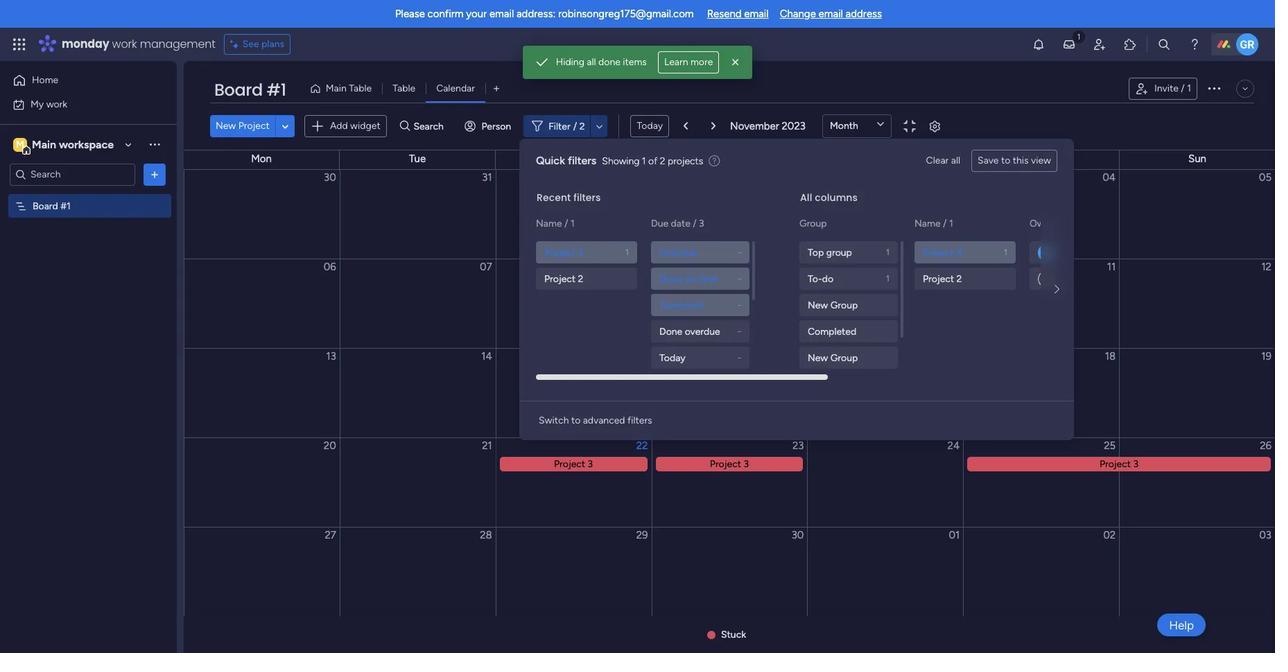 Task type: locate. For each thing, give the bounding box(es) containing it.
close image
[[729, 55, 743, 69]]

name for first name / 1 group
[[536, 218, 562, 230]]

greg robinson image
[[1236, 33, 1259, 55]]

1 horizontal spatial name / 1 group
[[915, 241, 1019, 290]]

0 vertical spatial work
[[112, 36, 137, 52]]

1 vertical spatial board
[[33, 200, 58, 212]]

filters right quick
[[568, 154, 597, 167]]

name
[[536, 218, 562, 230], [915, 218, 941, 230]]

main for main table
[[326, 83, 347, 94]]

project 3
[[544, 247, 583, 258], [923, 247, 962, 258]]

2 vertical spatial filters
[[628, 415, 652, 426]]

1 horizontal spatial #1
[[267, 78, 286, 101]]

clear all button
[[921, 150, 966, 172]]

email right your
[[490, 8, 514, 20]]

name down recent
[[536, 218, 562, 230]]

0 vertical spatial today
[[637, 120, 663, 132]]

plans
[[261, 38, 284, 50]]

my work
[[31, 98, 67, 110]]

/ down clear all button
[[943, 218, 947, 230]]

workspace image
[[13, 137, 27, 152]]

1 horizontal spatial project 3
[[923, 247, 962, 258]]

see plans button
[[224, 34, 291, 55]]

1 horizontal spatial options image
[[1206, 80, 1223, 96]]

to inside the save to this view button
[[1001, 155, 1011, 166]]

filters right recent
[[574, 191, 601, 205]]

clear
[[926, 155, 949, 166]]

work for my
[[46, 98, 67, 110]]

2 email from the left
[[744, 8, 769, 20]]

1 vertical spatial #1
[[60, 200, 71, 212]]

1 down clear all button
[[949, 218, 953, 230]]

done for done overdue
[[659, 326, 683, 337]]

all right clear
[[951, 155, 960, 166]]

3 email from the left
[[819, 8, 843, 20]]

to for switch
[[571, 415, 581, 426]]

1 inside quick filters showing 1 of 2 projects
[[642, 155, 646, 167]]

1 table from the left
[[349, 83, 372, 94]]

angle down image
[[282, 121, 289, 131]]

1
[[1187, 83, 1191, 94], [642, 155, 646, 167], [571, 218, 575, 230], [949, 218, 953, 230], [626, 248, 629, 257], [886, 248, 890, 257], [1004, 248, 1008, 257], [886, 274, 890, 284]]

invite members image
[[1093, 37, 1107, 51]]

see plans
[[243, 38, 284, 50]]

name / 1 group
[[536, 241, 640, 290], [915, 241, 1019, 290]]

1 horizontal spatial board
[[214, 78, 263, 101]]

-
[[738, 248, 741, 257], [738, 274, 741, 284], [738, 300, 741, 310], [738, 327, 741, 336], [738, 353, 741, 363]]

#1 up angle down icon
[[267, 78, 286, 101]]

work
[[112, 36, 137, 52], [46, 98, 67, 110]]

new down completed
[[808, 352, 828, 364]]

1 vertical spatial new
[[808, 299, 828, 311]]

1 right group in the top of the page
[[886, 248, 890, 257]]

0 horizontal spatial name / 1 group
[[536, 241, 640, 290]]

2 new group from the top
[[808, 352, 858, 364]]

/ right invite
[[1181, 83, 1185, 94]]

today inside due date / 3 group
[[659, 352, 686, 364]]

invite / 1
[[1155, 83, 1191, 94]]

0 vertical spatial to
[[1001, 155, 1011, 166]]

- for done on time
[[738, 274, 741, 284]]

main inside button
[[326, 83, 347, 94]]

project 2
[[544, 273, 584, 285], [923, 273, 962, 285]]

work inside button
[[46, 98, 67, 110]]

#1 down search in workspace "field"
[[60, 200, 71, 212]]

work for monday
[[112, 36, 137, 52]]

group group
[[800, 241, 901, 395]]

select product image
[[12, 37, 26, 51]]

#1
[[267, 78, 286, 101], [60, 200, 71, 212]]

monday work management
[[62, 36, 215, 52]]

/ inside button
[[1181, 83, 1185, 94]]

0 vertical spatial board
[[214, 78, 263, 101]]

board #1 down search in workspace "field"
[[33, 200, 71, 212]]

0 horizontal spatial board #1
[[33, 200, 71, 212]]

1 horizontal spatial name / 1
[[915, 218, 953, 230]]

0 vertical spatial new group
[[808, 299, 858, 311]]

main inside workspace selection element
[[32, 138, 56, 151]]

to
[[1001, 155, 1011, 166], [571, 415, 581, 426]]

dialog
[[519, 139, 1275, 501]]

all
[[587, 56, 596, 68], [951, 155, 960, 166]]

person button
[[459, 115, 520, 137]]

main
[[326, 83, 347, 94], [32, 138, 56, 151]]

greg robinson image
[[1038, 244, 1055, 261]]

home
[[32, 74, 58, 86]]

all for clear
[[951, 155, 960, 166]]

1 horizontal spatial work
[[112, 36, 137, 52]]

name / 1 down recent
[[536, 218, 575, 230]]

0 vertical spatial all
[[587, 56, 596, 68]]

filters right advanced at the left bottom
[[628, 415, 652, 426]]

top group
[[808, 247, 852, 258]]

2 horizontal spatial email
[[819, 8, 843, 20]]

new group up completed
[[808, 299, 858, 311]]

1 name from the left
[[536, 218, 562, 230]]

option
[[0, 193, 177, 196]]

management
[[140, 36, 215, 52]]

to inside switch to advanced filters button
[[571, 415, 581, 426]]

main right workspace image
[[32, 138, 56, 151]]

board down search in workspace "field"
[[33, 200, 58, 212]]

switch
[[539, 415, 569, 426]]

- for done overdue
[[738, 327, 741, 336]]

switch to advanced filters button
[[533, 410, 658, 432]]

1 horizontal spatial to
[[1001, 155, 1011, 166]]

email right resend
[[744, 8, 769, 20]]

group
[[800, 218, 827, 230], [831, 299, 858, 311], [831, 352, 858, 364]]

group down all
[[800, 218, 827, 230]]

/ right date on the right top of the page
[[693, 218, 697, 230]]

5 - from the top
[[738, 353, 741, 363]]

options image left expand board header image
[[1206, 80, 1223, 96]]

showing
[[602, 155, 640, 167]]

to-
[[808, 273, 822, 285]]

1 horizontal spatial table
[[393, 83, 415, 94]]

today
[[637, 120, 663, 132], [659, 352, 686, 364]]

filters
[[568, 154, 597, 167], [574, 191, 601, 205], [628, 415, 652, 426]]

view
[[1031, 155, 1051, 166]]

search everything image
[[1157, 37, 1171, 51]]

0 horizontal spatial work
[[46, 98, 67, 110]]

filters for recent
[[574, 191, 601, 205]]

new down "to-do"
[[808, 299, 828, 311]]

/ right filter
[[573, 120, 577, 132]]

table button
[[382, 78, 426, 100]]

0 vertical spatial new
[[216, 120, 236, 132]]

do
[[822, 273, 834, 285]]

overdue
[[659, 247, 697, 258]]

0 horizontal spatial project 2
[[544, 273, 584, 285]]

0 horizontal spatial table
[[349, 83, 372, 94]]

0 horizontal spatial main
[[32, 138, 56, 151]]

table up 'widget'
[[349, 83, 372, 94]]

1 vertical spatial options image
[[148, 167, 162, 181]]

board #1
[[214, 78, 286, 101], [33, 200, 71, 212]]

new group down completed
[[808, 352, 858, 364]]

list arrow image
[[712, 122, 716, 130]]

alert
[[523, 46, 753, 79]]

0 vertical spatial options image
[[1206, 80, 1223, 96]]

0 horizontal spatial name
[[536, 218, 562, 230]]

2
[[579, 120, 585, 132], [660, 155, 665, 167], [578, 273, 584, 285], [957, 273, 962, 285]]

board inside field
[[214, 78, 263, 101]]

please confirm your email address: robinsongreg175@gmail.com
[[395, 8, 694, 20]]

hiding all done items
[[556, 56, 647, 68]]

1 horizontal spatial 3
[[699, 218, 704, 230]]

1 left of at the right top of page
[[642, 155, 646, 167]]

filter
[[549, 120, 571, 132]]

2 project 3 from the left
[[923, 247, 962, 258]]

board #1 list box
[[0, 191, 177, 405]]

0 horizontal spatial project 3
[[544, 247, 583, 258]]

today down done overdue
[[659, 352, 686, 364]]

email for resend email
[[744, 8, 769, 20]]

expand board header image
[[1240, 83, 1251, 94]]

resend
[[707, 8, 742, 20]]

email
[[490, 8, 514, 20], [744, 8, 769, 20], [819, 8, 843, 20]]

group up completed
[[831, 299, 858, 311]]

1 vertical spatial new group
[[808, 352, 858, 364]]

project 3 for first name / 1 group
[[544, 247, 583, 258]]

switch to advanced filters
[[539, 415, 652, 426]]

main up add
[[326, 83, 347, 94]]

new
[[216, 120, 236, 132], [808, 299, 828, 311], [808, 352, 828, 364]]

all inside clear all button
[[951, 155, 960, 166]]

2 horizontal spatial 3
[[957, 247, 962, 258]]

november 2023
[[730, 120, 806, 132]]

1 vertical spatial work
[[46, 98, 67, 110]]

0 vertical spatial #1
[[267, 78, 286, 101]]

work right my
[[46, 98, 67, 110]]

1 vertical spatial board #1
[[33, 200, 71, 212]]

1 done from the top
[[659, 273, 683, 285]]

hiding
[[556, 56, 585, 68]]

recent filters
[[537, 191, 601, 205]]

group down completed
[[831, 352, 858, 364]]

0 vertical spatial filters
[[568, 154, 597, 167]]

table up v2 search icon
[[393, 83, 415, 94]]

1 horizontal spatial board #1
[[214, 78, 286, 101]]

today button
[[631, 115, 669, 137]]

0 vertical spatial board #1
[[214, 78, 286, 101]]

0 horizontal spatial name / 1
[[536, 218, 575, 230]]

done down tomorrow on the top of the page
[[659, 326, 683, 337]]

filters for quick
[[568, 154, 597, 167]]

learn
[[664, 56, 688, 68]]

to right switch
[[571, 415, 581, 426]]

new down "board #1" field
[[216, 120, 236, 132]]

1 image
[[1073, 28, 1085, 44]]

to left this on the top of the page
[[1001, 155, 1011, 166]]

change email address
[[780, 8, 882, 20]]

options image
[[1206, 80, 1223, 96], [148, 167, 162, 181]]

1 right invite
[[1187, 83, 1191, 94]]

2 vertical spatial new
[[808, 352, 828, 364]]

recent
[[537, 191, 571, 205]]

owner
[[1030, 218, 1059, 230]]

2 done from the top
[[659, 326, 683, 337]]

board #1 up new project
[[214, 78, 286, 101]]

2 - from the top
[[738, 274, 741, 284]]

1 vertical spatial all
[[951, 155, 960, 166]]

email right 'change'
[[819, 8, 843, 20]]

options image down workspace options icon
[[148, 167, 162, 181]]

1 horizontal spatial project 2
[[923, 273, 962, 285]]

4 - from the top
[[738, 327, 741, 336]]

1 horizontal spatial all
[[951, 155, 960, 166]]

filters inside button
[[628, 415, 652, 426]]

filter / 2
[[549, 120, 585, 132]]

work right "monday"
[[112, 36, 137, 52]]

1 project 3 from the left
[[544, 247, 583, 258]]

2 inside quick filters showing 1 of 2 projects
[[660, 155, 665, 167]]

1 new group from the top
[[808, 299, 858, 311]]

on
[[685, 273, 696, 285]]

done left on
[[659, 273, 683, 285]]

0 horizontal spatial to
[[571, 415, 581, 426]]

save
[[978, 155, 999, 166]]

0 horizontal spatial email
[[490, 8, 514, 20]]

today up of at the right top of page
[[637, 120, 663, 132]]

help button
[[1158, 614, 1206, 637]]

name / 1 down clear
[[915, 218, 953, 230]]

address:
[[517, 8, 556, 20]]

notifications image
[[1032, 37, 1046, 51]]

1 vertical spatial filters
[[574, 191, 601, 205]]

all left done
[[587, 56, 596, 68]]

0 vertical spatial done
[[659, 273, 683, 285]]

1 vertical spatial to
[[571, 415, 581, 426]]

0 vertical spatial group
[[800, 218, 827, 230]]

1 vertical spatial today
[[659, 352, 686, 364]]

0 horizontal spatial #1
[[60, 200, 71, 212]]

person
[[482, 120, 511, 132]]

0 horizontal spatial all
[[587, 56, 596, 68]]

board up new project
[[214, 78, 263, 101]]

1 left overdue at the top right
[[626, 248, 629, 257]]

0 horizontal spatial board
[[33, 200, 58, 212]]

workspace selection element
[[13, 136, 116, 154]]

board
[[214, 78, 263, 101], [33, 200, 58, 212]]

alert containing hiding all done items
[[523, 46, 753, 79]]

1 horizontal spatial name
[[915, 218, 941, 230]]

0 vertical spatial main
[[326, 83, 347, 94]]

1 vertical spatial main
[[32, 138, 56, 151]]

2023
[[782, 120, 806, 132]]

#1 inside list box
[[60, 200, 71, 212]]

1 name / 1 from the left
[[536, 218, 575, 230]]

/ down 'recent filters'
[[564, 218, 568, 230]]

2 name from the left
[[915, 218, 941, 230]]

learn more image
[[709, 155, 720, 168]]

1 down 'recent filters'
[[571, 218, 575, 230]]

name down clear
[[915, 218, 941, 230]]

main for main workspace
[[32, 138, 56, 151]]

3 - from the top
[[738, 300, 741, 310]]

1 - from the top
[[738, 248, 741, 257]]

address
[[846, 8, 882, 20]]

inbox image
[[1062, 37, 1076, 51]]

1 horizontal spatial email
[[744, 8, 769, 20]]

project
[[238, 120, 270, 132], [544, 247, 576, 258], [923, 247, 954, 258], [544, 273, 576, 285], [923, 273, 954, 285]]

time
[[698, 273, 718, 285]]

table
[[349, 83, 372, 94], [393, 83, 415, 94]]

this
[[1013, 155, 1029, 166]]

1 horizontal spatial main
[[326, 83, 347, 94]]

0 horizontal spatial options image
[[148, 167, 162, 181]]

1 vertical spatial done
[[659, 326, 683, 337]]



Task type: describe. For each thing, give the bounding box(es) containing it.
of
[[648, 155, 658, 167]]

due
[[651, 218, 669, 230]]

monday
[[62, 36, 109, 52]]

new project
[[216, 120, 270, 132]]

board #1 inside field
[[214, 78, 286, 101]]

add
[[330, 120, 348, 132]]

top
[[808, 247, 824, 258]]

tue
[[409, 153, 426, 165]]

arrow down image
[[591, 118, 608, 135]]

workspace options image
[[148, 137, 162, 151]]

all
[[800, 191, 812, 205]]

Board #1 field
[[211, 78, 290, 102]]

more
[[691, 56, 713, 68]]

sat
[[1034, 153, 1049, 165]]

list arrow image
[[684, 122, 688, 130]]

confirm
[[428, 8, 464, 20]]

projects
[[668, 155, 703, 167]]

stuck
[[721, 629, 746, 641]]

change
[[780, 8, 816, 20]]

add widget
[[330, 120, 380, 132]]

your
[[466, 8, 487, 20]]

- for tomorrow
[[738, 300, 741, 310]]

thu
[[721, 153, 738, 165]]

2 name / 1 group from the left
[[915, 241, 1019, 290]]

quick
[[536, 154, 565, 167]]

main workspace
[[32, 138, 114, 151]]

learn more
[[664, 56, 713, 68]]

project inside button
[[238, 120, 270, 132]]

quick filters showing 1 of 2 projects
[[536, 154, 703, 167]]

dialog containing recent filters
[[519, 139, 1275, 501]]

see
[[243, 38, 259, 50]]

name for 2nd name / 1 group
[[915, 218, 941, 230]]

please
[[395, 8, 425, 20]]

2 project 2 from the left
[[923, 273, 962, 285]]

m
[[16, 138, 24, 150]]

owner group
[[1030, 241, 1134, 290]]

to for save
[[1001, 155, 1011, 166]]

clear all
[[926, 155, 960, 166]]

save to this view button
[[972, 150, 1058, 172]]

project 3 for 2nd name / 1 group
[[923, 247, 962, 258]]

1 project 2 from the left
[[544, 273, 584, 285]]

november
[[730, 120, 779, 132]]

resend email
[[707, 8, 769, 20]]

new project button
[[210, 115, 275, 137]]

1 vertical spatial group
[[831, 299, 858, 311]]

main table
[[326, 83, 372, 94]]

all for hiding
[[587, 56, 596, 68]]

Search field
[[410, 117, 452, 136]]

my
[[31, 98, 44, 110]]

2 name / 1 from the left
[[915, 218, 953, 230]]

invite
[[1155, 83, 1179, 94]]

tomorrow
[[659, 299, 703, 311]]

today inside button
[[637, 120, 663, 132]]

2 table from the left
[[393, 83, 415, 94]]

learn more button
[[658, 51, 719, 74]]

to-do
[[808, 273, 834, 285]]

2 vertical spatial group
[[831, 352, 858, 364]]

home button
[[8, 69, 149, 92]]

add view image
[[494, 84, 499, 94]]

#1 inside field
[[267, 78, 286, 101]]

apps image
[[1123, 37, 1137, 51]]

sun
[[1189, 153, 1207, 165]]

done
[[599, 56, 621, 68]]

1 right do
[[886, 274, 890, 284]]

items
[[623, 56, 647, 68]]

1 name / 1 group from the left
[[536, 241, 640, 290]]

- for today
[[738, 353, 741, 363]]

calendar
[[436, 83, 475, 94]]

- for overdue
[[738, 248, 741, 257]]

completed
[[808, 326, 857, 337]]

due date / 3
[[651, 218, 704, 230]]

widget
[[350, 120, 380, 132]]

resend email link
[[707, 8, 769, 20]]

board inside list box
[[33, 200, 58, 212]]

Search in workspace field
[[29, 166, 116, 182]]

all columns
[[800, 191, 858, 205]]

1 inside button
[[1187, 83, 1191, 94]]

help
[[1169, 618, 1194, 632]]

0 horizontal spatial 3
[[578, 247, 583, 258]]

change email address link
[[780, 8, 882, 20]]

calendar button
[[426, 78, 485, 100]]

save to this view
[[978, 155, 1051, 166]]

add widget button
[[304, 115, 387, 137]]

board #1 inside list box
[[33, 200, 71, 212]]

main table button
[[304, 78, 382, 100]]

v2 search image
[[400, 118, 410, 134]]

date
[[671, 218, 691, 230]]

my work button
[[8, 93, 149, 115]]

email for change email address
[[819, 8, 843, 20]]

group
[[826, 247, 852, 258]]

done on time
[[659, 273, 718, 285]]

due date / 3 group
[[651, 241, 752, 501]]

new inside button
[[216, 120, 236, 132]]

done overdue
[[659, 326, 720, 337]]

advanced
[[583, 415, 625, 426]]

help image
[[1188, 37, 1202, 51]]

invite / 1 button
[[1129, 78, 1198, 100]]

month
[[830, 120, 858, 132]]

robinsongreg175@gmail.com
[[558, 8, 694, 20]]

1 left greg robinson image at the right top of the page
[[1004, 248, 1008, 257]]

mon
[[251, 153, 272, 165]]

workspace
[[59, 138, 114, 151]]

done for done on time
[[659, 273, 683, 285]]

1 email from the left
[[490, 8, 514, 20]]

columns
[[815, 191, 858, 205]]



Task type: vqa. For each thing, say whether or not it's contained in the screenshot.
third What is the life event? field's What
no



